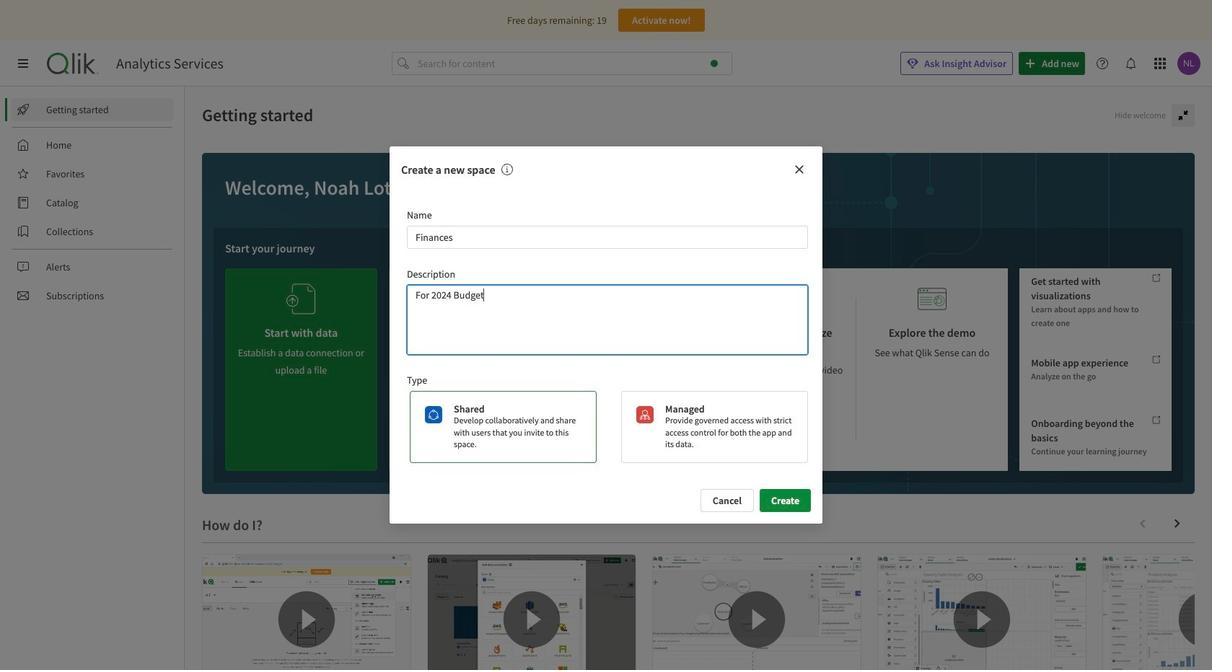Task type: locate. For each thing, give the bounding box(es) containing it.
main content
[[185, 87, 1213, 671]]

how do i create an app? image
[[203, 555, 411, 671]]

close image
[[794, 164, 806, 175]]

None text field
[[407, 285, 809, 355]]

option group
[[404, 391, 809, 464]]

navigation pane element
[[0, 92, 184, 313]]

close sidebar menu image
[[17, 58, 29, 69]]

dialog
[[390, 146, 823, 524]]

None text field
[[407, 226, 809, 249]]

how do i define data associations? image
[[653, 555, 861, 671]]

analytics services element
[[116, 55, 224, 72]]

explore the demo image
[[918, 280, 947, 318]]



Task type: vqa. For each thing, say whether or not it's contained in the screenshot.
'Noah Lott' icon
no



Task type: describe. For each thing, give the bounding box(es) containing it.
how do i create a visualization? image
[[879, 555, 1086, 671]]

learn how to analyze data image
[[766, 280, 795, 318]]

analyze sample data image
[[614, 280, 643, 318]]

home badge image
[[711, 60, 718, 67]]

how do i load data into an app? image
[[428, 555, 636, 671]]

invite users image
[[450, 274, 479, 313]]

hide welcome image
[[1178, 110, 1190, 121]]



